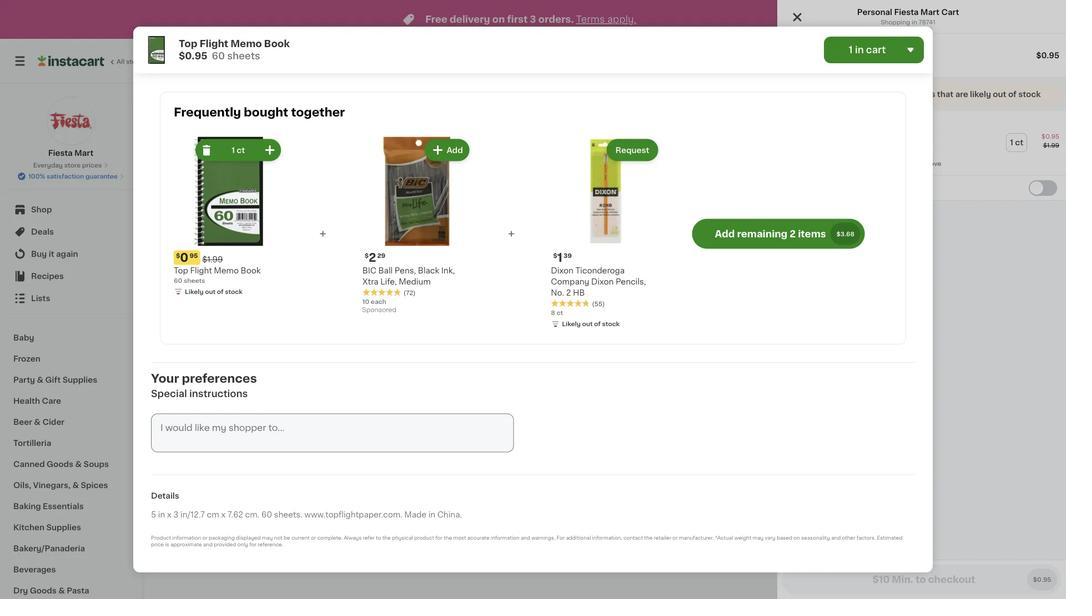 Task type: vqa. For each thing, say whether or not it's contained in the screenshot.
Dixon to the bottom
yes



Task type: describe. For each thing, give the bounding box(es) containing it.
school supplies
[[167, 97, 303, 113]]

sheets inside top flight memo book 60 sheets
[[184, 278, 205, 284]]

1 vertical spatial 95
[[182, 290, 191, 296]]

beverages
[[13, 566, 56, 574]]

& for canned goods & soups
[[75, 461, 82, 469]]

8 ct
[[551, 310, 563, 316]]

buy it again
[[31, 250, 78, 258]]

product
[[414, 536, 434, 541]]

guarantee inside button
[[85, 174, 118, 180]]

2 or from the left
[[311, 536, 316, 541]]

2 information from the left
[[491, 536, 520, 541]]

0 horizontal spatial delivery
[[831, 54, 857, 60]]

physical
[[392, 536, 413, 541]]

0 horizontal spatial dixon
[[551, 267, 573, 275]]

1 inside button
[[1037, 57, 1040, 65]]

ct left increment quantity of top flight memo book icon
[[210, 204, 218, 212]]

2 vertical spatial for
[[249, 543, 256, 548]]

book for top flight memo book 60 sheets
[[241, 267, 261, 275]]

1 in cart
[[849, 45, 886, 55]]

first
[[507, 15, 528, 24]]

pens,
[[395, 267, 416, 275]]

kitchen supplies link
[[7, 517, 135, 539]]

& for oils, vinegars, & spices
[[72, 482, 79, 490]]

baby link
[[7, 328, 135, 349]]

top for top flight memo book $0.95 60 sheets
[[179, 39, 197, 49]]

your
[[746, 18, 763, 26]]

sheets inside top flight memo book $0.95 60 sheets
[[227, 51, 260, 61]]

cart
[[941, 8, 959, 16]]

0 horizontal spatial fiesta mart
[[48, 149, 93, 157]]

oils,
[[13, 482, 31, 490]]

your
[[151, 373, 179, 385]]

1 vertical spatial 2
[[369, 252, 376, 264]]

memo for top flight memo book
[[866, 133, 891, 140]]

of right likely
[[1008, 91, 1017, 98]]

$ 0 95 for the top $0.95 original price: $1.99 element
[[176, 252, 198, 264]]

on inside limited time offer region
[[492, 15, 505, 24]]

terms apply. link
[[576, 15, 636, 24]]

reference.
[[258, 543, 283, 548]]

$1.99 inside $0.95 $1.99
[[1043, 142, 1059, 149]]

school
[[167, 97, 226, 113]]

3 inside limited time offer region
[[530, 15, 536, 24]]

0 horizontal spatial 12:30-
[[868, 54, 887, 60]]

information,
[[592, 536, 622, 541]]

factors.
[[857, 536, 876, 541]]

$1.99 for $0.95 original price: $1.99 element to the bottom
[[195, 293, 216, 301]]

0 horizontal spatial 1 ct
[[204, 204, 218, 212]]

party & gift supplies
[[13, 376, 97, 384]]

1:00pm inside the delivery by 12:30-1:00pm link
[[962, 57, 994, 65]]

based
[[777, 536, 792, 541]]

are
[[955, 91, 968, 98]]

health care
[[13, 398, 61, 405]]

oils, vinegars, & spices link
[[7, 475, 135, 496]]

refer
[[363, 536, 375, 541]]

2 horizontal spatial 60
[[261, 511, 272, 519]]

1 horizontal spatial out
[[582, 321, 593, 327]]

supplies for school supplies
[[229, 97, 303, 113]]

frequently
[[174, 107, 241, 118]]

10 each
[[362, 299, 386, 305]]

likely
[[970, 91, 991, 98]]

$ inside $ 1 39
[[553, 253, 557, 259]]

all
[[117, 59, 125, 65]]

flight for top flight memo book
[[842, 133, 864, 140]]

always
[[344, 536, 362, 541]]

& left gift
[[37, 376, 43, 384]]

1 horizontal spatial 100%
[[832, 63, 849, 69]]

0 horizontal spatial mart
[[74, 149, 93, 157]]

xtra
[[362, 278, 378, 286]]

1 vertical spatial $0.95 original price: $1.99 element
[[167, 288, 256, 303]]

1 horizontal spatial dixon
[[591, 278, 614, 286]]

3 or from the left
[[673, 536, 678, 541]]

packaging
[[209, 536, 235, 541]]

(55)
[[592, 301, 605, 307]]

fiesta mart logo image
[[46, 97, 95, 145]]

delivery by 12:30-1:00pm up that
[[885, 57, 994, 65]]

2 inside dixon ticonderoga company dixon pencils, no. 2 hb
[[566, 289, 571, 297]]

2 may from the left
[[753, 536, 764, 541]]

manufacturer.
[[679, 536, 714, 541]]

is
[[165, 543, 169, 548]]

0 horizontal spatial and
[[203, 543, 213, 548]]

1 horizontal spatial 12:30-
[[936, 57, 962, 65]]

2 x from the left
[[221, 511, 226, 519]]

order
[[765, 18, 786, 26]]

it
[[49, 250, 54, 258]]

special
[[151, 390, 187, 399]]

party & gift supplies link
[[7, 370, 135, 391]]

top flight memo book button
[[825, 132, 913, 141]]

78741 button
[[787, 46, 854, 77]]

tortilleria
[[13, 440, 51, 448]]

0 vertical spatial out
[[993, 91, 1006, 98]]

of down "(55)"
[[594, 321, 601, 327]]

shop
[[31, 206, 52, 214]]

request button
[[608, 140, 657, 160]]

*actual
[[715, 536, 733, 541]]

1 horizontal spatial and
[[521, 536, 530, 541]]

warnings.
[[531, 536, 555, 541]]

spices
[[81, 482, 108, 490]]

2 horizontal spatial and
[[831, 536, 841, 541]]

1 horizontal spatial likely out of stock
[[562, 321, 620, 327]]

bic ball pens, black ink, xtra life, medium
[[362, 267, 455, 286]]

1 vertical spatial out
[[205, 289, 215, 295]]

enlarge more household top flight memo book angle_top (opens in a new tab) image
[[157, 20, 177, 40]]

$ inside $ 2 29
[[365, 253, 369, 259]]

& for dry goods & pasta
[[58, 587, 65, 595]]

1 vertical spatial 3
[[173, 511, 178, 519]]

1 vertical spatial mart
[[847, 42, 866, 50]]

0 horizontal spatial by
[[858, 54, 866, 60]]

free
[[425, 15, 447, 24]]

most
[[453, 536, 466, 541]]

bakery/panaderia
[[13, 545, 85, 553]]

0 horizontal spatial likely out of stock
[[185, 289, 243, 295]]

$1.99 for the top $0.95 original price: $1.99 element
[[202, 256, 223, 263]]

in inside field
[[855, 45, 864, 55]]

book for top flight memo book
[[893, 133, 913, 140]]

1 horizontal spatial fiesta
[[821, 42, 845, 50]]

1 vertical spatial supplies
[[63, 376, 97, 384]]

kitchen
[[13, 524, 44, 532]]

dixon ticonderoga company dixon pencils, no. 2 hb
[[551, 267, 646, 297]]

flight for top flight memo book $0.95 60 sheets
[[200, 39, 228, 49]]

price
[[151, 543, 164, 548]]

retailer
[[654, 536, 671, 541]]

seasonality
[[801, 536, 830, 541]]

remaining
[[737, 229, 787, 239]]

$ 0 95 for $0.95 original price: $1.99 element to the bottom
[[169, 290, 191, 301]]

1 horizontal spatial 100% satisfaction guarantee
[[832, 63, 921, 69]]

product group
[[777, 111, 1066, 175]]

ct left increment quantity of top flight memo book image
[[237, 146, 245, 154]]

ticonderoga
[[575, 267, 625, 275]]

mart inside personal fiesta mart cart shopping in 78741
[[920, 8, 939, 16]]

1 ct inside button
[[1010, 139, 1023, 147]]

instructions
[[189, 390, 248, 399]]

everyday store prices
[[33, 162, 102, 169]]

on
[[176, 144, 188, 152]]

8
[[551, 310, 555, 316]]

lists link
[[7, 288, 135, 310]]

bought
[[244, 107, 288, 118]]

preferences
[[182, 373, 257, 385]]

remove
[[916, 161, 941, 167]]

0 horizontal spatial likely
[[185, 289, 203, 295]]

accurate
[[467, 536, 489, 541]]

0 horizontal spatial items
[[798, 229, 826, 239]]

complete.
[[317, 536, 343, 541]]

0 vertical spatial 0
[[180, 252, 188, 264]]

vary
[[765, 536, 775, 541]]

increment quantity of top flight memo book image
[[263, 144, 277, 157]]

in right 5
[[158, 511, 165, 519]]

dry
[[13, 587, 28, 595]]

replacement
[[836, 91, 887, 98]]

buy
[[31, 250, 47, 258]]

1 vertical spatial 0
[[173, 290, 181, 301]]

1 inside button
[[1010, 139, 1013, 147]]

increment quantity of top flight memo book image
[[236, 201, 249, 214]]

satisfaction inside button
[[47, 174, 84, 180]]

on sale
[[176, 144, 207, 152]]

1 the from the left
[[382, 536, 391, 541]]

2 horizontal spatial stock
[[1018, 91, 1041, 98]]

baby
[[13, 334, 34, 342]]

1 horizontal spatial by
[[923, 57, 934, 65]]

ct right 8
[[557, 310, 563, 316]]

1 in cart field
[[824, 37, 924, 63]]

delivery by 12:30-1:00pm up 100% satisfaction guarantee link at right
[[831, 54, 911, 60]]

60 inside top flight memo book $0.95 60 sheets
[[212, 51, 225, 61]]

oils, vinegars, & spices
[[13, 482, 108, 490]]

goods for canned
[[47, 461, 73, 469]]

& right beer
[[34, 419, 41, 426]]

1 x from the left
[[167, 511, 171, 519]]

0 vertical spatial 95
[[190, 253, 198, 259]]

be
[[284, 536, 290, 541]]

apply.
[[607, 15, 636, 24]]

deals
[[31, 228, 54, 236]]

top flight memo book
[[825, 133, 913, 140]]

I would like my shopper to... text field
[[151, 414, 514, 453]]

supplies for kitchen supplies
[[46, 524, 81, 532]]

care
[[42, 398, 61, 405]]

beverages link
[[7, 560, 135, 581]]

with
[[788, 18, 804, 26]]



Task type: locate. For each thing, give the bounding box(es) containing it.
$1.99 right 1 ct button
[[1043, 142, 1059, 149]]

in right made
[[428, 511, 435, 519]]

0 vertical spatial fiesta mart
[[821, 42, 866, 50]]

1 vertical spatial sheets
[[184, 278, 205, 284]]

0 vertical spatial book
[[264, 39, 290, 49]]

limited time offer region
[[0, 0, 1042, 39]]

2 vertical spatial stock
[[602, 321, 620, 327]]

likely out of stock
[[185, 289, 243, 295], [562, 321, 620, 327]]

0 horizontal spatial the
[[382, 536, 391, 541]]

1 horizontal spatial sheets
[[227, 51, 260, 61]]

$1.99 up top flight memo book 60 sheets
[[202, 256, 223, 263]]

2 the from the left
[[444, 536, 452, 541]]

1 vertical spatial dixon
[[591, 278, 614, 286]]

deals link
[[7, 221, 135, 243]]

cm.
[[245, 511, 259, 519]]

& left spices
[[72, 482, 79, 490]]

out down top flight memo book 60 sheets
[[205, 289, 215, 295]]

all stores
[[117, 59, 146, 65]]

terms
[[576, 15, 605, 24]]

mart
[[920, 8, 939, 16], [847, 42, 866, 50], [74, 149, 93, 157]]

1 horizontal spatial the
[[444, 536, 452, 541]]

your preferences
[[151, 373, 257, 385]]

stock down "(55)"
[[602, 321, 620, 327]]

delivery left cart
[[831, 54, 857, 60]]

100% inside button
[[28, 174, 45, 180]]

and left other
[[831, 536, 841, 541]]

for right product
[[435, 536, 442, 541]]

by up 'choose replacement for all items that are likely out of stock'
[[923, 57, 934, 65]]

delivery down cart
[[885, 57, 921, 65]]

0 vertical spatial supplies
[[229, 97, 303, 113]]

3 left in/12.7
[[173, 511, 178, 519]]

memo inside top flight memo book 60 sheets
[[214, 267, 239, 275]]

ct inside button
[[1015, 139, 1023, 147]]

$ 0 95 down top flight memo book 60 sheets
[[169, 290, 191, 301]]

remove top flight memo book image
[[200, 144, 213, 157]]

soups
[[84, 461, 109, 469]]

pencils,
[[616, 278, 646, 286]]

product group containing 2
[[362, 137, 472, 317]]

on inside product information or packaging displayed may not be current or complete. always refer to the physical product for the most accurate information and warnings. for additional information, contact the retailer or manufacturer. *actual weight may vary based on seasonality and other factors. estimated price is approximate and provided only for reference.
[[794, 536, 800, 541]]

1 horizontal spatial on
[[794, 536, 800, 541]]

add for add
[[447, 146, 463, 154]]

2 vertical spatial fiesta
[[48, 149, 73, 157]]

or right "current"
[[311, 536, 316, 541]]

out right likely
[[993, 91, 1006, 98]]

0 horizontal spatial 100%
[[28, 174, 45, 180]]

78741
[[919, 19, 936, 25], [805, 57, 829, 65]]

stock inside product group
[[602, 321, 620, 327]]

12:30-
[[868, 54, 887, 60], [936, 57, 962, 65]]

goods inside dry goods & pasta link
[[30, 587, 56, 595]]

1 vertical spatial top
[[825, 133, 840, 140]]

2 left 29
[[369, 252, 376, 264]]

100% satisfaction guarantee down store
[[28, 174, 118, 180]]

78741 right shopping at the top
[[919, 19, 936, 25]]

stock
[[1018, 91, 1041, 98], [225, 289, 243, 295], [602, 321, 620, 327]]

1 vertical spatial 100%
[[28, 174, 45, 180]]

life,
[[380, 278, 397, 286]]

1 horizontal spatial likely
[[562, 321, 581, 327]]

1 inside field
[[849, 45, 853, 55]]

lists
[[31, 295, 50, 303]]

fiesta up the everyday store prices
[[48, 149, 73, 157]]

95 down top flight memo book 60 sheets
[[182, 290, 191, 296]]

shopping
[[881, 19, 910, 25]]

flight
[[200, 39, 228, 49], [842, 133, 864, 140], [190, 267, 212, 275]]

1 vertical spatial on
[[794, 536, 800, 541]]

or right retailer
[[673, 536, 678, 541]]

100% satisfaction guarantee inside button
[[28, 174, 118, 180]]

1 vertical spatial likely out of stock
[[562, 321, 620, 327]]

fiesta
[[894, 8, 919, 16], [821, 42, 845, 50], [48, 149, 73, 157]]

cart
[[866, 45, 886, 55]]

1 vertical spatial book
[[893, 133, 913, 140]]

goods up oils, vinegars, & spices
[[47, 461, 73, 469]]

1:00pm up likely
[[962, 57, 994, 65]]

3 right the first
[[530, 15, 536, 24]]

$3.68
[[836, 231, 854, 237]]

2 vertical spatial book
[[241, 267, 261, 275]]

0 down top flight memo book 60 sheets
[[173, 290, 181, 301]]

fiesta down peace
[[821, 42, 845, 50]]

for
[[889, 91, 900, 98], [435, 536, 442, 541], [249, 543, 256, 548]]

fiesta inside fiesta mart link
[[48, 149, 73, 157]]

supplies up health care link
[[63, 376, 97, 384]]

bakery/panaderia link
[[7, 539, 135, 560]]

product group
[[174, 137, 283, 298], [362, 137, 472, 317], [551, 137, 660, 331], [167, 194, 256, 336]]

0 horizontal spatial on
[[492, 15, 505, 24]]

in inside personal fiesta mart cart shopping in 78741
[[912, 19, 917, 25]]

dixon down $ 1 39
[[551, 267, 573, 275]]

orders.
[[538, 15, 574, 24]]

for left all
[[889, 91, 900, 98]]

peace
[[806, 18, 831, 26]]

for down displayed
[[249, 543, 256, 548]]

0 vertical spatial guarantee
[[889, 63, 921, 69]]

flight for top flight memo book 60 sheets
[[190, 267, 212, 275]]

0 vertical spatial $0.95 original price: $1.99 element
[[174, 251, 283, 265]]

approximate
[[170, 543, 202, 548]]

product
[[151, 536, 171, 541]]

baking essentials link
[[7, 496, 135, 517]]

0 horizontal spatial information
[[172, 536, 201, 541]]

supplies down essentials
[[46, 524, 81, 532]]

0 vertical spatial dixon
[[551, 267, 573, 275]]

goods right dry
[[30, 587, 56, 595]]

$1.99 down top flight memo book 60 sheets
[[195, 293, 216, 301]]

of down top flight memo book 60 sheets
[[217, 289, 224, 295]]

$0.95 original price: $1.99 element
[[174, 251, 283, 265], [167, 288, 256, 303]]

1 vertical spatial $1.99
[[202, 256, 223, 263]]

or left packaging
[[202, 536, 207, 541]]

0 vertical spatial 3
[[530, 15, 536, 24]]

1 horizontal spatial 1:00pm
[[962, 57, 994, 65]]

2 left hb
[[566, 289, 571, 297]]

3
[[530, 15, 536, 24], [173, 511, 178, 519]]

0 horizontal spatial book
[[241, 267, 261, 275]]

the right to
[[382, 536, 391, 541]]

may left vary
[[753, 536, 764, 541]]

1 vertical spatial fiesta mart
[[48, 149, 93, 157]]

in/12.7
[[180, 511, 205, 519]]

0 horizontal spatial or
[[202, 536, 207, 541]]

likely
[[185, 289, 203, 295], [562, 321, 581, 327]]

information right accurate
[[491, 536, 520, 541]]

1 vertical spatial $ 0 95
[[169, 290, 191, 301]]

shop link
[[7, 199, 135, 221]]

product group containing 1
[[551, 137, 660, 331]]

supplies up increment quantity of top flight memo book image
[[229, 97, 303, 113]]

1 vertical spatial 100% satisfaction guarantee
[[28, 174, 118, 180]]

&
[[37, 376, 43, 384], [34, 419, 41, 426], [75, 461, 82, 469], [72, 482, 79, 490], [58, 587, 65, 595]]

1 horizontal spatial 1 ct
[[231, 146, 245, 154]]

essentials
[[43, 503, 84, 511]]

& left soups
[[75, 461, 82, 469]]

1 horizontal spatial 78741
[[919, 19, 936, 25]]

goods for dry
[[30, 587, 56, 595]]

78741 inside personal fiesta mart cart shopping in 78741
[[919, 19, 936, 25]]

flight inside button
[[842, 133, 864, 140]]

12:30- up 100% satisfaction guarantee link at right
[[868, 54, 887, 60]]

78741 inside popup button
[[805, 57, 829, 65]]

0 vertical spatial fiesta
[[894, 8, 919, 16]]

1 horizontal spatial or
[[311, 536, 316, 541]]

2 right remaining
[[790, 229, 796, 239]]

3 the from the left
[[644, 536, 653, 541]]

book inside button
[[893, 133, 913, 140]]

instacart logo image
[[38, 54, 104, 68]]

the left retailer
[[644, 536, 653, 541]]

fiesta mart up everyday store prices "link"
[[48, 149, 93, 157]]

personal
[[857, 8, 892, 16]]

each
[[371, 299, 386, 305]]

and
[[521, 536, 530, 541], [831, 536, 841, 541], [203, 543, 213, 548]]

2 vertical spatial supplies
[[46, 524, 81, 532]]

book for top flight memo book $0.95 60 sheets
[[264, 39, 290, 49]]

special instructions
[[151, 390, 248, 399]]

1 ct left increment quantity of top flight memo book image
[[231, 146, 245, 154]]

that
[[937, 91, 953, 98]]

2 vertical spatial $1.99
[[195, 293, 216, 301]]

0 horizontal spatial add
[[447, 146, 463, 154]]

in left cart
[[855, 45, 864, 55]]

1
[[849, 45, 853, 55], [1037, 57, 1040, 65], [1010, 139, 1013, 147], [231, 146, 235, 154], [204, 204, 208, 212], [557, 252, 562, 264]]

information up approximate at the bottom left of page
[[172, 536, 201, 541]]

0 vertical spatial sheets
[[227, 51, 260, 61]]

goods
[[47, 461, 73, 469], [30, 587, 56, 595]]

0 vertical spatial satisfaction
[[850, 63, 887, 69]]

0 horizontal spatial x
[[167, 511, 171, 519]]

together
[[291, 107, 345, 118]]

out down "(55)"
[[582, 321, 593, 327]]

$0.95 for $0.95 $1.99
[[1042, 134, 1059, 140]]

0 horizontal spatial 1:00pm
[[887, 54, 911, 60]]

made
[[404, 511, 426, 519]]

add inside button
[[447, 146, 463, 154]]

health
[[13, 398, 40, 405]]

items
[[913, 91, 935, 98], [798, 229, 826, 239]]

top for top flight memo book 60 sheets
[[174, 267, 188, 275]]

0 vertical spatial 100%
[[832, 63, 849, 69]]

1 vertical spatial for
[[435, 536, 442, 541]]

100% satisfaction guarantee down cart
[[832, 63, 921, 69]]

1 ct left $0.95 $1.99
[[1010, 139, 1023, 147]]

dry goods & pasta
[[13, 587, 89, 595]]

1 vertical spatial stock
[[225, 289, 243, 295]]

book inside top flight memo book 60 sheets
[[241, 267, 261, 275]]

by up 100% satisfaction guarantee link at right
[[858, 54, 866, 60]]

1 or from the left
[[202, 536, 207, 541]]

guarantee up all
[[889, 63, 921, 69]]

of left mind. in the top of the page
[[833, 18, 841, 26]]

add remaining 2 items
[[715, 229, 826, 239]]

likely out of stock down top flight memo book 60 sheets
[[185, 289, 243, 295]]

likely down 8 ct
[[562, 321, 581, 327]]

top inside top flight memo book $0.95 60 sheets
[[179, 39, 197, 49]]

likely down top flight memo book 60 sheets
[[185, 289, 203, 295]]

free delivery on first 3 orders. terms apply.
[[425, 15, 636, 24]]

on left the first
[[492, 15, 505, 24]]

$ 1 39
[[553, 252, 572, 264]]

2 vertical spatial 2
[[566, 289, 571, 297]]

10
[[362, 299, 369, 305]]

0 vertical spatial items
[[913, 91, 935, 98]]

in right shopping at the top
[[912, 19, 917, 25]]

weight
[[734, 536, 751, 541]]

provided
[[214, 543, 236, 548]]

prices
[[82, 162, 102, 169]]

sponsored badge image
[[362, 307, 396, 314]]

60
[[212, 51, 225, 61], [174, 278, 182, 284], [261, 511, 272, 519]]

0 vertical spatial for
[[889, 91, 900, 98]]

1 vertical spatial likely
[[562, 321, 581, 327]]

canned
[[13, 461, 45, 469]]

1 may from the left
[[262, 536, 273, 541]]

None search field
[[159, 46, 625, 77]]

0 vertical spatial 2
[[790, 229, 796, 239]]

2 horizontal spatial fiesta
[[894, 8, 919, 16]]

0 vertical spatial likely
[[185, 289, 203, 295]]

1 vertical spatial add
[[715, 229, 735, 239]]

1 button
[[1007, 48, 1053, 74]]

1 horizontal spatial satisfaction
[[850, 63, 887, 69]]

100% satisfaction guarantee link
[[832, 62, 921, 71]]

flight inside top flight memo book $0.95 60 sheets
[[200, 39, 228, 49]]

78741 up choose
[[805, 57, 829, 65]]

100% up replacement in the right top of the page
[[832, 63, 849, 69]]

1 horizontal spatial fiesta mart
[[821, 42, 866, 50]]

stock down '1' button
[[1018, 91, 1041, 98]]

0 horizontal spatial fiesta
[[48, 149, 73, 157]]

0 vertical spatial goods
[[47, 461, 73, 469]]

100%
[[832, 63, 849, 69], [28, 174, 45, 180]]

1:00pm right cart
[[887, 54, 911, 60]]

satisfaction down the 1 in cart
[[850, 63, 887, 69]]

1 vertical spatial fiesta
[[821, 42, 845, 50]]

dixon down ticonderoga
[[591, 278, 614, 286]]

request
[[615, 146, 649, 154]]

beer
[[13, 419, 32, 426]]

no.
[[551, 289, 564, 297]]

1 information from the left
[[172, 536, 201, 541]]

95 up top flight memo book 60 sheets
[[190, 253, 198, 259]]

$0.95 original price: $1.99 element down top flight memo book 60 sheets
[[167, 288, 256, 303]]

stock down top flight memo book 60 sheets
[[225, 289, 243, 295]]

memo inside button
[[866, 133, 891, 140]]

0 horizontal spatial 100% satisfaction guarantee
[[28, 174, 118, 180]]

0 up top flight memo book 60 sheets
[[180, 252, 188, 264]]

1 ct left increment quantity of top flight memo book icon
[[204, 204, 218, 212]]

0 vertical spatial likely out of stock
[[185, 289, 243, 295]]

fiesta inside personal fiesta mart cart shopping in 78741
[[894, 8, 919, 16]]

x right 5
[[167, 511, 171, 519]]

0 vertical spatial $ 0 95
[[176, 252, 198, 264]]

beer & cider link
[[7, 412, 135, 433]]

x right cm
[[221, 511, 226, 519]]

top flight memo book $0.95 60 sheets
[[179, 39, 290, 61]]

$0.95 original price: $1.99 element up top flight memo book 60 sheets
[[174, 251, 283, 265]]

$0.95 for $0.95
[[1036, 52, 1059, 59]]

1 horizontal spatial information
[[491, 536, 520, 541]]

may up reference. at the bottom
[[262, 536, 273, 541]]

$ 0 95 up top flight memo book 60 sheets
[[176, 252, 198, 264]]

china.
[[437, 511, 462, 519]]

everyday store prices link
[[33, 161, 108, 170]]

top inside button
[[825, 133, 840, 140]]

items left $3.68
[[798, 229, 826, 239]]

0 horizontal spatial for
[[249, 543, 256, 548]]

guarantee down prices
[[85, 174, 118, 180]]

satisfaction down the everyday store prices
[[47, 174, 84, 180]]

2 horizontal spatial the
[[644, 536, 653, 541]]

0 vertical spatial 100% satisfaction guarantee
[[832, 63, 921, 69]]

frequently bought together
[[174, 107, 345, 118]]

and down packaging
[[203, 543, 213, 548]]

memo for top flight memo book $0.95 60 sheets
[[231, 39, 262, 49]]

memo for top flight memo book 60 sheets
[[214, 267, 239, 275]]

the left most
[[444, 536, 452, 541]]

cider
[[42, 419, 64, 426]]

0 vertical spatial $1.99
[[1043, 142, 1059, 149]]

1 ct button
[[1007, 134, 1027, 152]]

2 horizontal spatial or
[[673, 536, 678, 541]]

flight inside top flight memo book 60 sheets
[[190, 267, 212, 275]]

top inside top flight memo book 60 sheets
[[174, 267, 188, 275]]

on right based
[[794, 536, 800, 541]]

0 vertical spatial on
[[492, 15, 505, 24]]

likely out of stock down "(55)"
[[562, 321, 620, 327]]

recipes
[[31, 273, 64, 280]]

goods inside canned goods & soups link
[[47, 461, 73, 469]]

not
[[274, 536, 282, 541]]

book
[[264, 39, 290, 49], [893, 133, 913, 140], [241, 267, 261, 275]]

delivery
[[831, 54, 857, 60], [885, 57, 921, 65]]

bic
[[362, 267, 376, 275]]

12:30- up that
[[936, 57, 962, 65]]

top for top flight memo book
[[825, 133, 840, 140]]

2
[[790, 229, 796, 239], [369, 252, 376, 264], [566, 289, 571, 297]]

memo inside top flight memo book $0.95 60 sheets
[[231, 39, 262, 49]]

$0.95 inside product group
[[1042, 134, 1059, 140]]

1 horizontal spatial delivery
[[885, 57, 921, 65]]

60 inside top flight memo book 60 sheets
[[174, 278, 182, 284]]

& left pasta
[[58, 587, 65, 595]]

39
[[563, 253, 572, 259]]

cm
[[207, 511, 219, 519]]

1 horizontal spatial stock
[[602, 321, 620, 327]]

$0.95 inside top flight memo book $0.95 60 sheets
[[179, 51, 207, 61]]

2 vertical spatial memo
[[214, 267, 239, 275]]

0 horizontal spatial out
[[205, 289, 215, 295]]

add for add remaining 2 items
[[715, 229, 735, 239]]

100% down everyday
[[28, 174, 45, 180]]

fiesta up shopping at the top
[[894, 8, 919, 16]]

fiesta mart down mind. in the top of the page
[[821, 42, 866, 50]]

items right all
[[913, 91, 935, 98]]

2 vertical spatial top
[[174, 267, 188, 275]]

$ 2 29
[[365, 252, 385, 264]]

and left warnings.
[[521, 536, 530, 541]]

1 horizontal spatial 2
[[566, 289, 571, 297]]

$0.95 $1.99
[[1042, 134, 1059, 149]]

1 vertical spatial guarantee
[[85, 174, 118, 180]]

0 horizontal spatial guarantee
[[85, 174, 118, 180]]

ct left $0.95 $1.99
[[1015, 139, 1023, 147]]

2 horizontal spatial for
[[889, 91, 900, 98]]

choose replacement for all items that are likely out of stock
[[803, 91, 1041, 98]]

book inside top flight memo book $0.95 60 sheets
[[264, 39, 290, 49]]

0 horizontal spatial sheets
[[184, 278, 205, 284]]



